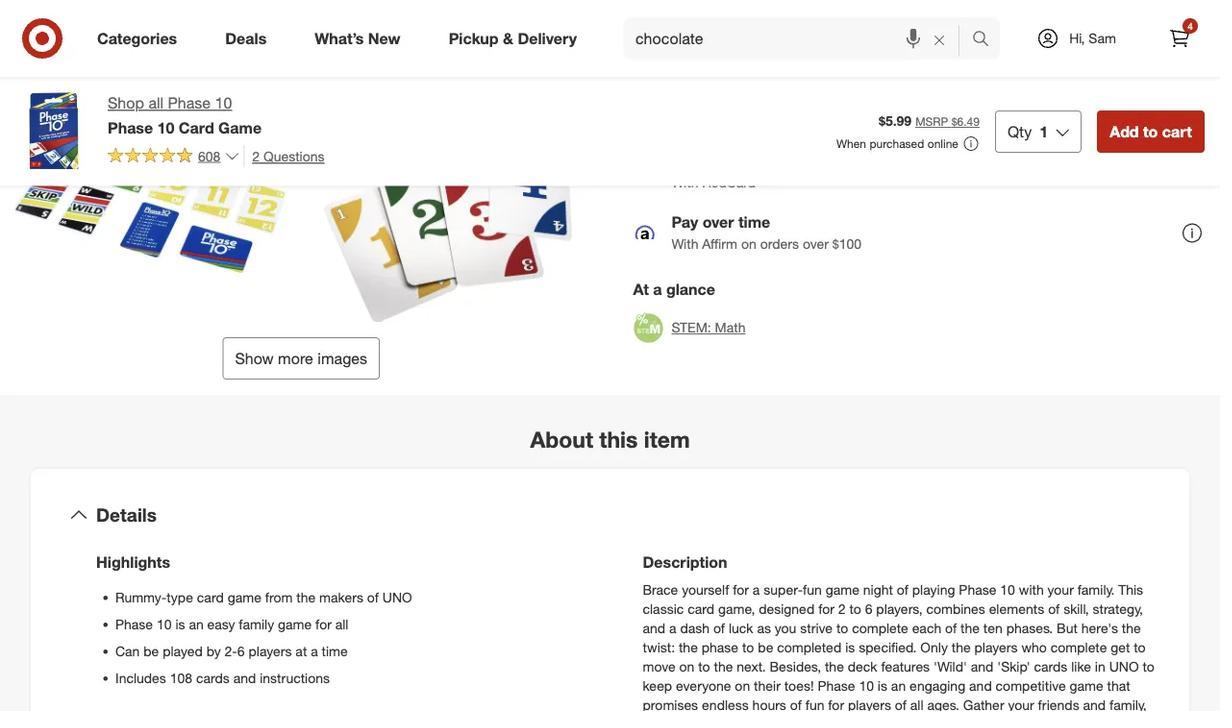 Task type: describe. For each thing, give the bounding box(es) containing it.
phase up 'can'
[[115, 616, 153, 633]]

search button
[[964, 17, 1010, 63]]

phase 10 card game, 5 of 10 image
[[15, 44, 294, 322]]

the right from
[[297, 589, 316, 606]]

0 horizontal spatial card
[[197, 589, 224, 606]]

add item button
[[1124, 103, 1205, 134]]

0 vertical spatial over
[[703, 213, 734, 232]]

108
[[170, 670, 192, 687]]

608 link
[[108, 145, 240, 169]]

of up phase
[[713, 620, 725, 637]]

ten
[[984, 620, 1003, 637]]

of right the makers
[[367, 589, 379, 606]]

but
[[1057, 620, 1078, 637]]

an inside description brace yourself for a super-fun game night of playing phase 10 with your family. this classic card game, designed for 2 to 6 players, combines elements of skill, strategy, and a dash of luck as you strive to complete each of the ten phases. but here's the twist: the phase to be completed is specified. only the players who complete get to move on to the next. besides, the deck features 'wild' and 'skip' cards like in uno to keep everyone on their toes! phase 10 is an engaging and competitive game that promises endless hours of fun for players of all ages. gather your friends and f
[[891, 678, 906, 695]]

phase down shop
[[108, 118, 153, 137]]

608
[[198, 147, 221, 164]]

ships
[[732, 40, 771, 58]]

what's new
[[315, 29, 401, 48]]

stem: math
[[672, 319, 746, 336]]

hi, sam
[[1070, 30, 1116, 47]]

time inside 'pay over time with affirm on orders over $100'
[[739, 213, 771, 232]]

the up 'wild'
[[952, 639, 971, 656]]

0 horizontal spatial is
[[175, 616, 185, 633]]

about
[[530, 426, 593, 453]]

shop all phase 10 phase 10 card game
[[108, 94, 262, 137]]

playing
[[912, 582, 955, 598]]

add item
[[1150, 111, 1196, 126]]

family.
[[1078, 582, 1115, 598]]

on inside 'pay over time with affirm on orders over $100'
[[741, 235, 757, 252]]

redcard
[[702, 174, 756, 191]]

for up game,
[[733, 582, 749, 598]]

affirm
[[702, 235, 738, 252]]

'wild'
[[934, 658, 967, 675]]

1 vertical spatial your
[[1008, 697, 1034, 712]]

a down classic
[[669, 620, 677, 637]]

of left skill, on the right of page
[[1048, 601, 1060, 618]]

of down toes!
[[790, 697, 802, 712]]

for down completed
[[828, 697, 844, 712]]

1 vertical spatial over
[[803, 235, 829, 252]]

10 down the type
[[157, 616, 172, 633]]

at
[[633, 280, 649, 299]]

card inside description brace yourself for a super-fun game night of playing phase 10 with your family. this classic card game, designed for 2 to 6 players, combines elements of skill, strategy, and a dash of luck as you strive to complete each of the ten phases. but here's the twist: the phase to be completed is specified. only the players who complete get to move on to the next. besides, the deck features 'wild' and 'skip' cards like in uno to keep everyone on their toes! phase 10 is an engaging and competitive game that promises endless hours of fun for players of all ages. gather your friends and f
[[688, 601, 715, 618]]

4
[[1188, 20, 1193, 32]]

glance
[[666, 280, 715, 299]]

phase
[[702, 639, 739, 656]]

includes 108 cards and instructions
[[115, 670, 330, 687]]

1 vertical spatial time
[[322, 643, 348, 660]]

game up at
[[278, 616, 312, 633]]

type
[[167, 589, 193, 606]]

'skip'
[[998, 658, 1031, 675]]

here's
[[1082, 620, 1118, 637]]

1 vertical spatial all
[[335, 616, 349, 633]]

phase 10 card game, 3 of 10 image
[[15, 0, 294, 29]]

designed
[[759, 601, 815, 618]]

0 horizontal spatial cards
[[196, 670, 230, 687]]

questions
[[264, 147, 325, 164]]

makers
[[319, 589, 363, 606]]

like
[[1072, 658, 1091, 675]]

game down like
[[1070, 678, 1104, 695]]

new
[[368, 29, 401, 48]]

completed
[[777, 639, 842, 656]]

what's
[[315, 29, 364, 48]]

besides,
[[770, 658, 821, 675]]

classic
[[643, 601, 684, 618]]

$5.99
[[879, 113, 912, 129]]

phases.
[[1007, 620, 1053, 637]]

stem: math button
[[633, 307, 746, 349]]

pickup
[[449, 29, 499, 48]]

deck
[[848, 658, 878, 675]]

with inside button
[[775, 40, 807, 58]]

and up twist:
[[643, 620, 666, 637]]

10 up game
[[215, 94, 232, 113]]

in
[[1095, 658, 1106, 675]]

strive
[[800, 620, 833, 637]]

rummy-type card game from the makers of uno
[[115, 589, 412, 606]]

for down the makers
[[316, 616, 332, 633]]

phase 10 is an easy family game for all
[[115, 616, 349, 633]]

more
[[278, 349, 313, 368]]

to right strive
[[837, 620, 849, 637]]

keep
[[643, 678, 672, 695]]

all inside description brace yourself for a super-fun game night of playing phase 10 with your family. this classic card game, designed for 2 to 6 players, combines elements of skill, strategy, and a dash of luck as you strive to complete each of the ten phases. but here's the twist: the phase to be completed is specified. only the players who complete get to move on to the next. besides, the deck features 'wild' and 'skip' cards like in uno to keep everyone on their toes! phase 10 is an engaging and competitive game that promises endless hours of fun for players of all ages. gather your friends and f
[[911, 697, 924, 712]]

night
[[863, 582, 893, 598]]

about this item
[[530, 426, 690, 453]]

players,
[[876, 601, 923, 618]]

instructions
[[260, 670, 330, 687]]

endless
[[702, 697, 749, 712]]

their
[[754, 678, 781, 695]]

can be played by 2-6 players at a time
[[115, 643, 348, 660]]

delivery
[[518, 29, 577, 48]]

includes
[[115, 670, 166, 687]]

features
[[881, 658, 930, 675]]

and up gather
[[969, 678, 992, 695]]

the down dash
[[679, 639, 698, 656]]

0 vertical spatial fun
[[803, 582, 822, 598]]

skill,
[[1064, 601, 1089, 618]]

image of phase 10 card game image
[[15, 92, 92, 169]]

1 horizontal spatial players
[[848, 697, 891, 712]]

by
[[206, 643, 221, 660]]

and right friends
[[1083, 697, 1106, 712]]

cart
[[1162, 122, 1193, 141]]

details button
[[46, 485, 1174, 546]]

deals
[[225, 29, 267, 48]]

competitive
[[996, 678, 1066, 695]]

$100
[[833, 235, 862, 252]]

pickup & delivery link
[[432, 17, 601, 60]]

online
[[928, 136, 959, 151]]

rummy-
[[115, 589, 167, 606]]

add for add item
[[1150, 111, 1171, 126]]

dash
[[680, 620, 710, 637]]

yourself
[[682, 582, 729, 598]]

family
[[239, 616, 274, 633]]

the up get
[[1122, 620, 1141, 637]]

2 questions link
[[244, 145, 325, 167]]

2 horizontal spatial is
[[878, 678, 888, 695]]

only inside button
[[695, 40, 728, 58]]

a right "at" on the right top of the page
[[653, 280, 662, 299]]

game
[[218, 118, 262, 137]]



Task type: vqa. For each thing, say whether or not it's contained in the screenshot.
Advertisement "region"
no



Task type: locate. For each thing, give the bounding box(es) containing it.
search
[[964, 31, 1010, 50]]

players
[[975, 639, 1018, 656], [249, 643, 292, 660], [848, 697, 891, 712]]

image gallery element
[[15, 0, 587, 380]]

0 vertical spatial all
[[148, 94, 164, 113]]

1 horizontal spatial item
[[1174, 111, 1196, 126]]

game left night
[[826, 582, 860, 598]]

1 vertical spatial item
[[644, 426, 690, 453]]

fun down toes!
[[806, 697, 825, 712]]

2 horizontal spatial players
[[975, 639, 1018, 656]]

1 horizontal spatial complete
[[1051, 639, 1107, 656]]

to left cart
[[1143, 122, 1158, 141]]

6
[[865, 601, 873, 618], [237, 643, 245, 660]]

promises
[[643, 697, 698, 712]]

0 horizontal spatial be
[[143, 643, 159, 660]]

phase up combines
[[959, 582, 997, 598]]

details
[[96, 504, 157, 526]]

what's new link
[[298, 17, 425, 60]]

with up elements
[[1019, 582, 1044, 598]]

that
[[1108, 678, 1131, 695]]

engaging
[[910, 678, 966, 695]]

$5.99 msrp $6.49
[[879, 113, 980, 129]]

0 horizontal spatial over
[[703, 213, 734, 232]]

0 horizontal spatial your
[[1008, 697, 1034, 712]]

phase 10 card game, 6 of 10 image
[[309, 44, 587, 322]]

1 horizontal spatial your
[[1048, 582, 1074, 598]]

1 horizontal spatial orders
[[840, 40, 887, 58]]

all right shop
[[148, 94, 164, 113]]

0 vertical spatial with
[[672, 174, 699, 191]]

with down pay on the right of the page
[[672, 235, 699, 252]]

card
[[197, 589, 224, 606], [688, 601, 715, 618]]

0 vertical spatial on
[[741, 235, 757, 252]]

be down 'as'
[[758, 639, 774, 656]]

sam
[[1089, 30, 1116, 47]]

from
[[265, 589, 293, 606]]

1 vertical spatial orders
[[760, 235, 799, 252]]

item
[[1174, 111, 1196, 126], [644, 426, 690, 453]]

all
[[148, 94, 164, 113], [335, 616, 349, 633], [911, 697, 924, 712]]

with
[[775, 40, 807, 58], [1019, 582, 1044, 598]]

over
[[703, 213, 734, 232], [803, 235, 829, 252]]

description
[[643, 554, 727, 572]]

0 horizontal spatial players
[[249, 643, 292, 660]]

to inside button
[[1143, 122, 1158, 141]]

on right affirm
[[741, 235, 757, 252]]

easy
[[207, 616, 235, 633]]

0 horizontal spatial orders
[[760, 235, 799, 252]]

1 vertical spatial fun
[[806, 697, 825, 712]]

add to cart
[[1110, 122, 1193, 141]]

1 vertical spatial complete
[[1051, 639, 1107, 656]]

0 horizontal spatial 6
[[237, 643, 245, 660]]

over left $100
[[803, 235, 829, 252]]

0 horizontal spatial time
[[322, 643, 348, 660]]

orders right $35
[[840, 40, 887, 58]]

specified.
[[859, 639, 917, 656]]

orders
[[840, 40, 887, 58], [760, 235, 799, 252]]

for up strive
[[819, 601, 835, 618]]

on up everyone
[[679, 658, 695, 675]]

this
[[599, 426, 638, 453]]

0 vertical spatial complete
[[852, 620, 909, 637]]

1 horizontal spatial time
[[739, 213, 771, 232]]

6 inside description brace yourself for a super-fun game night of playing phase 10 with your family. this classic card game, designed for 2 to 6 players, combines elements of skill, strategy, and a dash of luck as you strive to complete each of the ten phases. but here's the twist: the phase to be completed is specified. only the players who complete get to move on to the next. besides, the deck features 'wild' and 'skip' cards like in uno to keep everyone on their toes! phase 10 is an engaging and competitive game that promises endless hours of fun for players of all ages. gather your friends and f
[[865, 601, 873, 618]]

1 vertical spatial is
[[845, 639, 855, 656]]

2 with from the top
[[672, 235, 699, 252]]

phase up card
[[168, 94, 211, 113]]

0 horizontal spatial an
[[189, 616, 204, 633]]

1 horizontal spatial card
[[688, 601, 715, 618]]

1 with from the top
[[672, 174, 699, 191]]

to up everyone
[[698, 658, 710, 675]]

complete up specified.
[[852, 620, 909, 637]]

1 vertical spatial with
[[1019, 582, 1044, 598]]

hi,
[[1070, 30, 1085, 47]]

What can we help you find? suggestions appear below search field
[[624, 17, 977, 60]]

gather
[[963, 697, 1005, 712]]

cards down by
[[196, 670, 230, 687]]

0 vertical spatial only
[[695, 40, 728, 58]]

only inside description brace yourself for a super-fun game night of playing phase 10 with your family. this classic card game, designed for 2 to 6 players, combines elements of skill, strategy, and a dash of luck as you strive to complete each of the ten phases. but here's the twist: the phase to be completed is specified. only the players who complete get to move on to the next. besides, the deck features 'wild' and 'skip' cards like in uno to keep everyone on their toes! phase 10 is an engaging and competitive game that promises endless hours of fun for players of all ages. gather your friends and f
[[921, 639, 948, 656]]

0 vertical spatial orders
[[840, 40, 887, 58]]

0 vertical spatial 2
[[252, 147, 260, 164]]

twist:
[[643, 639, 675, 656]]

0 vertical spatial an
[[189, 616, 204, 633]]

everyone
[[676, 678, 731, 695]]

with inside description brace yourself for a super-fun game night of playing phase 10 with your family. this classic card game, designed for 2 to 6 players, combines elements of skill, strategy, and a dash of luck as you strive to complete each of the ten phases. but here's the twist: the phase to be completed is specified. only the players who complete get to move on to the next. besides, the deck features 'wild' and 'skip' cards like in uno to keep everyone on their toes! phase 10 is an engaging and competitive game that promises endless hours of fun for players of all ages. gather your friends and f
[[1019, 582, 1044, 598]]

1 vertical spatial 2
[[838, 601, 846, 618]]

1 vertical spatial only
[[921, 639, 948, 656]]

pickup & delivery
[[449, 29, 577, 48]]

over up affirm
[[703, 213, 734, 232]]

uno right the makers
[[383, 589, 412, 606]]

a right at
[[311, 643, 318, 660]]

on down next.
[[735, 678, 750, 695]]

1
[[1040, 122, 1048, 141]]

and down the can be played by 2-6 players at a time
[[233, 670, 256, 687]]

all down the makers
[[335, 616, 349, 633]]

the left deck at the bottom of the page
[[825, 658, 844, 675]]

1 horizontal spatial cards
[[1034, 658, 1068, 675]]

deals link
[[209, 17, 291, 60]]

2 horizontal spatial all
[[911, 697, 924, 712]]

0 vertical spatial item
[[1174, 111, 1196, 126]]

1 horizontal spatial all
[[335, 616, 349, 633]]

is down the type
[[175, 616, 185, 633]]

next.
[[737, 658, 766, 675]]

an down features
[[891, 678, 906, 695]]

the down phase
[[714, 658, 733, 675]]

time down redcard
[[739, 213, 771, 232]]

players down ten
[[975, 639, 1018, 656]]

pay over time with affirm on orders over $100
[[672, 213, 862, 252]]

complete up like
[[1051, 639, 1107, 656]]

1 horizontal spatial over
[[803, 235, 829, 252]]

to up next.
[[742, 639, 754, 656]]

1 vertical spatial with
[[672, 235, 699, 252]]

math
[[715, 319, 746, 336]]

1 vertical spatial 6
[[237, 643, 245, 660]]

brace
[[643, 582, 678, 598]]

with
[[672, 174, 699, 191], [672, 235, 699, 252]]

1 vertical spatial an
[[891, 678, 906, 695]]

an
[[189, 616, 204, 633], [891, 678, 906, 695]]

strategy,
[[1093, 601, 1143, 618]]

the left ten
[[961, 620, 980, 637]]

be right 'can'
[[143, 643, 159, 660]]

1 horizontal spatial 6
[[865, 601, 873, 618]]

2 vertical spatial on
[[735, 678, 750, 695]]

0 vertical spatial uno
[[383, 589, 412, 606]]

is up deck at the bottom of the page
[[845, 639, 855, 656]]

0 horizontal spatial add
[[1110, 122, 1139, 141]]

fun up 'designed'
[[803, 582, 822, 598]]

card up easy
[[197, 589, 224, 606]]

pay
[[672, 213, 698, 232]]

$6.49
[[952, 114, 980, 129]]

game,
[[718, 601, 755, 618]]

to left the "players,"
[[850, 601, 861, 618]]

uno down get
[[1109, 658, 1139, 675]]

1 horizontal spatial an
[[891, 678, 906, 695]]

show more images
[[235, 349, 367, 368]]

who
[[1022, 639, 1047, 656]]

with redcard
[[672, 174, 756, 191]]

1 horizontal spatial be
[[758, 639, 774, 656]]

only left ships
[[695, 40, 728, 58]]

cards inside description brace yourself for a super-fun game night of playing phase 10 with your family. this classic card game, designed for 2 to 6 players, combines elements of skill, strategy, and a dash of luck as you strive to complete each of the ten phases. but here's the twist: the phase to be completed is specified. only the players who complete get to move on to the next. besides, the deck features 'wild' and 'skip' cards like in uno to keep everyone on their toes! phase 10 is an engaging and competitive game that promises endless hours of fun for players of all ages. gather your friends and f
[[1034, 658, 1068, 675]]

and left ''skip''
[[971, 658, 994, 675]]

a left the super-
[[753, 582, 760, 598]]

&
[[503, 29, 514, 48]]

time right at
[[322, 643, 348, 660]]

players down 'family'
[[249, 643, 292, 660]]

players down deck at the bottom of the page
[[848, 697, 891, 712]]

images
[[318, 349, 367, 368]]

2 vertical spatial is
[[878, 678, 888, 695]]

card
[[179, 118, 214, 137]]

stem:
[[672, 319, 711, 336]]

add for add to cart
[[1110, 122, 1139, 141]]

0 horizontal spatial complete
[[852, 620, 909, 637]]

super-
[[764, 582, 803, 598]]

2 inside description brace yourself for a super-fun game night of playing phase 10 with your family. this classic card game, designed for 2 to 6 players, combines elements of skill, strategy, and a dash of luck as you strive to complete each of the ten phases. but here's the twist: the phase to be completed is specified. only the players who complete get to move on to the next. besides, the deck features 'wild' and 'skip' cards like in uno to keep everyone on their toes! phase 10 is an engaging and competitive game that promises endless hours of fun for players of all ages. gather your friends and f
[[838, 601, 846, 618]]

to right get
[[1134, 639, 1146, 656]]

0 horizontal spatial all
[[148, 94, 164, 113]]

hours
[[753, 697, 787, 712]]

this
[[1119, 582, 1144, 598]]

card down yourself
[[688, 601, 715, 618]]

$35
[[811, 40, 835, 58]]

game up 'family'
[[228, 589, 261, 606]]

1 vertical spatial uno
[[1109, 658, 1139, 675]]

with up pay on the right of the page
[[672, 174, 699, 191]]

your up skill, on the right of page
[[1048, 582, 1074, 598]]

of up the "players,"
[[897, 582, 909, 598]]

all inside shop all phase 10 phase 10 card game
[[148, 94, 164, 113]]

0 horizontal spatial with
[[775, 40, 807, 58]]

0 horizontal spatial uno
[[383, 589, 412, 606]]

at
[[296, 643, 307, 660]]

all left ages.
[[911, 697, 924, 712]]

4 link
[[1159, 17, 1201, 60]]

be inside description brace yourself for a super-fun game night of playing phase 10 with your family. this classic card game, designed for 2 to 6 players, combines elements of skill, strategy, and a dash of luck as you strive to complete each of the ten phases. but here's the twist: the phase to be completed is specified. only the players who complete get to move on to the next. besides, the deck features 'wild' and 'skip' cards like in uno to keep everyone on their toes! phase 10 is an engaging and competitive game that promises endless hours of fun for players of all ages. gather your friends and f
[[758, 639, 774, 656]]

1 horizontal spatial with
[[1019, 582, 1044, 598]]

uno inside description brace yourself for a super-fun game night of playing phase 10 with your family. this classic card game, designed for 2 to 6 players, combines elements of skill, strategy, and a dash of luck as you strive to complete each of the ten phases. but here's the twist: the phase to be completed is specified. only the players who complete get to move on to the next. besides, the deck features 'wild' and 'skip' cards like in uno to keep everyone on their toes! phase 10 is an engaging and competitive game that promises endless hours of fun for players of all ages. gather your friends and f
[[1109, 658, 1139, 675]]

0 vertical spatial time
[[739, 213, 771, 232]]

highlights
[[96, 554, 170, 572]]

1 horizontal spatial is
[[845, 639, 855, 656]]

your down competitive
[[1008, 697, 1034, 712]]

0 horizontal spatial item
[[644, 426, 690, 453]]

2 vertical spatial all
[[911, 697, 924, 712]]

0 vertical spatial with
[[775, 40, 807, 58]]

10 up the 608 link
[[157, 118, 174, 137]]

1 horizontal spatial uno
[[1109, 658, 1139, 675]]

categories
[[97, 29, 177, 48]]

orders right affirm
[[760, 235, 799, 252]]

phase down deck at the bottom of the page
[[818, 678, 855, 695]]

only ships with $35 orders button
[[633, 18, 1205, 80]]

0 vertical spatial your
[[1048, 582, 1074, 598]]

cards down the who
[[1034, 658, 1068, 675]]

and
[[643, 620, 666, 637], [971, 658, 994, 675], [233, 670, 256, 687], [969, 678, 992, 695], [1083, 697, 1106, 712]]

2 up completed
[[838, 601, 846, 618]]

game
[[826, 582, 860, 598], [228, 589, 261, 606], [278, 616, 312, 633], [1070, 678, 1104, 695]]

2 questions
[[252, 147, 325, 164]]

is down features
[[878, 678, 888, 695]]

orders inside button
[[840, 40, 887, 58]]

of down features
[[895, 697, 907, 712]]

6 right by
[[237, 643, 245, 660]]

of
[[897, 582, 909, 598], [367, 589, 379, 606], [1048, 601, 1060, 618], [713, 620, 725, 637], [945, 620, 957, 637], [790, 697, 802, 712], [895, 697, 907, 712]]

fun
[[803, 582, 822, 598], [806, 697, 825, 712]]

10
[[215, 94, 232, 113], [157, 118, 174, 137], [1000, 582, 1015, 598], [157, 616, 172, 633], [859, 678, 874, 695]]

only ships with $35 orders
[[695, 40, 887, 58]]

to right 'in'
[[1143, 658, 1155, 675]]

with left $35
[[775, 40, 807, 58]]

1 horizontal spatial add
[[1150, 111, 1171, 126]]

only down each at bottom right
[[921, 639, 948, 656]]

0 vertical spatial is
[[175, 616, 185, 633]]

with inside 'pay over time with affirm on orders over $100'
[[672, 235, 699, 252]]

0 vertical spatial 6
[[865, 601, 873, 618]]

an left easy
[[189, 616, 204, 633]]

when purchased online
[[837, 136, 959, 151]]

2 down game
[[252, 147, 260, 164]]

6 down night
[[865, 601, 873, 618]]

0 horizontal spatial 2
[[252, 147, 260, 164]]

2-
[[225, 643, 237, 660]]

of down combines
[[945, 620, 957, 637]]

1 horizontal spatial 2
[[838, 601, 846, 618]]

0 horizontal spatial only
[[695, 40, 728, 58]]

show more images button
[[223, 338, 380, 380]]

shop
[[108, 94, 144, 113]]

1 horizontal spatial only
[[921, 639, 948, 656]]

10 down deck at the bottom of the page
[[859, 678, 874, 695]]

item inside button
[[1174, 111, 1196, 126]]

orders inside 'pay over time with affirm on orders over $100'
[[760, 235, 799, 252]]

10 up elements
[[1000, 582, 1015, 598]]

1 vertical spatial on
[[679, 658, 695, 675]]

played
[[163, 643, 203, 660]]

luck
[[729, 620, 753, 637]]

move
[[643, 658, 676, 675]]



